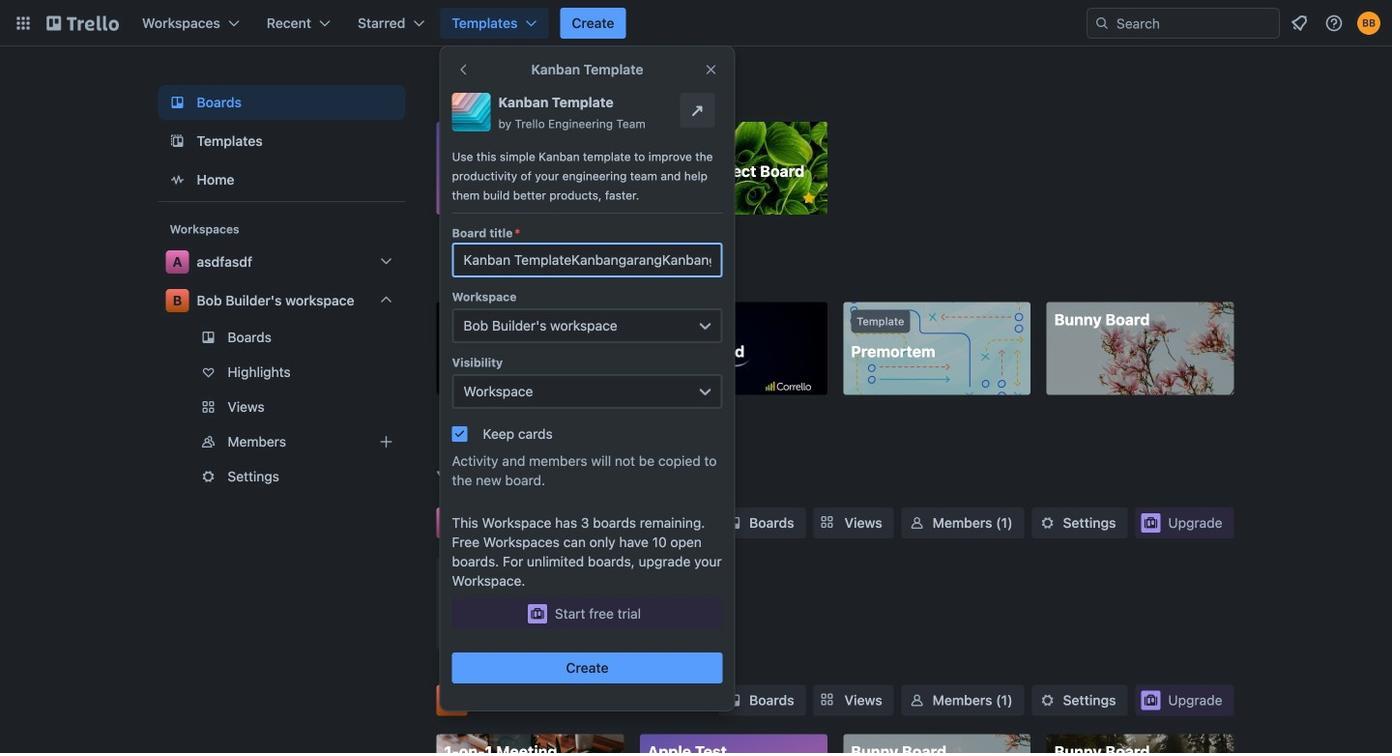 Task type: describe. For each thing, give the bounding box(es) containing it.
1 vertical spatial sm image
[[725, 691, 744, 711]]

add image
[[375, 430, 398, 454]]

1 horizontal spatial sm image
[[908, 514, 927, 533]]

Search field
[[1111, 10, 1280, 37]]

board image
[[166, 91, 189, 114]]

0 notifications image
[[1289, 12, 1312, 35]]

open information menu image
[[1325, 14, 1345, 33]]

back to home image
[[46, 8, 119, 39]]

return to previous screen image
[[456, 62, 472, 77]]



Task type: vqa. For each thing, say whether or not it's contained in the screenshot.
Team Management link
no



Task type: locate. For each thing, give the bounding box(es) containing it.
primary element
[[0, 0, 1393, 46]]

bob builder (bobbuilder40) image
[[1358, 12, 1381, 35]]

0 horizontal spatial sm image
[[725, 691, 744, 711]]

0 vertical spatial sm image
[[908, 514, 927, 533]]

template board image
[[166, 130, 189, 153]]

sm image
[[908, 514, 927, 533], [725, 691, 744, 711]]

search image
[[1095, 15, 1111, 31]]

None text field
[[452, 243, 723, 278]]

close popover image
[[704, 62, 719, 77]]

click to unstar this board. it will be removed from your starred list. image
[[801, 190, 818, 207]]

home image
[[166, 168, 189, 192]]

sm image
[[725, 514, 744, 533], [1039, 514, 1058, 533], [908, 691, 927, 711], [1039, 691, 1058, 711]]



